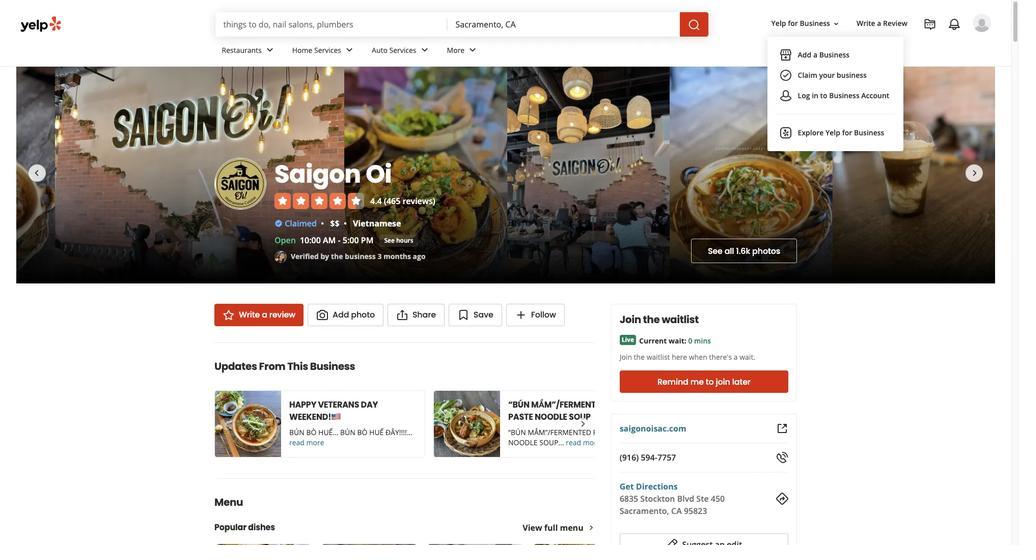 Task type: vqa. For each thing, say whether or not it's contained in the screenshot.
I inside the And I Feel Very Safe When Using This Facility. Change Machine Always Working And Vending Machines Have All The Laundry Supplies In Case You Forget Something. The Ladies Who Work Here Are…"
no



Task type: locate. For each thing, give the bounding box(es) containing it.
read right soup…
[[566, 438, 582, 448]]

0 vertical spatial for
[[789, 19, 799, 28]]

noodle left soup…
[[509, 438, 538, 448]]

đây!!!!…
[[386, 428, 413, 438]]

0 vertical spatial previous image
[[31, 167, 43, 179]]

paste
[[509, 412, 534, 424], [610, 428, 631, 438]]

0 horizontal spatial write
[[239, 309, 260, 321]]

24 add biz v2 image
[[780, 49, 792, 61]]

fish for "bún mắm"/fermented fish paste  noodle soup
[[608, 400, 626, 411]]

24 save outline v2 image
[[458, 309, 470, 322]]

write for write a review
[[239, 309, 260, 321]]

0 vertical spatial paste
[[509, 412, 534, 424]]

next image left loading interface... image
[[969, 167, 982, 179]]

months
[[384, 252, 411, 261]]

next image inside updates from this business element
[[577, 418, 589, 431]]

24 chevron down v2 image inside home services link
[[344, 44, 356, 56]]

0 vertical spatial to
[[821, 91, 828, 101]]

0 horizontal spatial to
[[706, 376, 714, 388]]

1 vertical spatial previous image
[[221, 418, 232, 431]]

live
[[622, 336, 635, 345]]

0 horizontal spatial read
[[290, 438, 305, 448]]

join down live
[[620, 353, 633, 362]]

mắm"/fermented for soup
[[532, 400, 606, 411]]

1 read from the left
[[290, 438, 305, 448]]

"bún for "bún mắm"/fermented fish paste noodle soup…
[[509, 428, 526, 438]]

0 horizontal spatial bún
[[290, 428, 305, 438]]

notifications image
[[949, 18, 961, 31]]

1 "bún from the top
[[509, 400, 530, 411]]

mắm"/fermented for soup…
[[528, 428, 592, 438]]

1 more from the left
[[307, 438, 324, 448]]

1 vertical spatial add
[[333, 309, 349, 321]]

business up log in to business account
[[837, 71, 867, 80]]

1 horizontal spatial add
[[798, 50, 812, 60]]

1 horizontal spatial previous image
[[221, 418, 232, 431]]

yelp right explore
[[826, 128, 841, 138]]

1 horizontal spatial write
[[857, 19, 876, 28]]

claim your business button
[[776, 65, 896, 86]]

wait.
[[740, 353, 756, 362]]

remind me to join later button
[[620, 371, 789, 393]]

mắm"/fermented up soup…
[[528, 428, 592, 438]]

log in to business account button
[[776, 86, 896, 106]]

2 horizontal spatial 24 chevron down v2 image
[[419, 44, 431, 56]]

0 horizontal spatial yelp
[[772, 19, 787, 28]]

business
[[837, 71, 867, 80], [345, 252, 376, 261]]

a up claim
[[814, 50, 818, 60]]

1 horizontal spatial to
[[821, 91, 828, 101]]

happy
[[290, 400, 317, 411]]

fish inside "bún mắm"/fermented fish paste  noodle soup
[[608, 400, 626, 411]]

0 horizontal spatial bò
[[307, 428, 317, 438]]

day
[[361, 400, 378, 411]]

saigonoisac.com link
[[620, 424, 687, 435]]

1 horizontal spatial services
[[390, 45, 417, 55]]

business down claim your business button
[[830, 91, 860, 101]]

read inside happy veterans day weekend!🇺🇸 bún bò huế… bún bò huế đây!!!!… read more
[[290, 438, 305, 448]]

noodle inside "bún mắm"/fermented fish paste  noodle soup
[[535, 412, 568, 424]]

"bún mắm"/fermented fish paste noodle soup…
[[509, 428, 631, 448]]

24 chevron down v2 image inside the auto services link
[[419, 44, 431, 56]]

photo of saigon oi - sacramento, ca, us. coconut coffee image
[[833, 67, 996, 284]]

see hours
[[385, 236, 414, 245]]

maria w. image
[[974, 14, 992, 32]]

"bún
[[509, 400, 530, 411], [509, 428, 526, 438]]

1 none field from the left
[[223, 19, 440, 30]]

next image
[[969, 167, 982, 179], [577, 418, 589, 431]]

directions
[[637, 482, 678, 493]]

none field find
[[223, 19, 440, 30]]

previous image inside updates from this business element
[[221, 418, 232, 431]]

join for join the waitlist here when there's a wait.
[[620, 353, 633, 362]]

a left the review
[[878, 19, 882, 28]]

next image up read more
[[577, 418, 589, 431]]

search image
[[688, 19, 701, 31]]

join the waitlist here when there's a wait.
[[620, 353, 756, 362]]

the up current
[[644, 313, 660, 327]]

add inside button
[[798, 50, 812, 60]]

join up live
[[620, 313, 642, 327]]

more inside happy veterans day weekend!🇺🇸 bún bò huế… bún bò huế đây!!!!… read more
[[307, 438, 324, 448]]

24 directions v2 image
[[777, 493, 789, 506]]

verified
[[291, 252, 319, 261]]

2 24 chevron down v2 image from the left
[[344, 44, 356, 56]]

1 horizontal spatial paste
[[610, 428, 631, 438]]

the
[[331, 252, 343, 261], [644, 313, 660, 327], [634, 353, 645, 362]]

1 vertical spatial "bún
[[509, 428, 526, 438]]

to for business
[[821, 91, 828, 101]]

bò down weekend!🇺🇸
[[307, 428, 317, 438]]

0 horizontal spatial 24 chevron down v2 image
[[264, 44, 276, 56]]

0 vertical spatial add
[[798, 50, 812, 60]]

24 chevron down v2 image left auto
[[344, 44, 356, 56]]

bún
[[290, 428, 305, 438], [340, 428, 356, 438]]

6835
[[620, 494, 639, 505]]

2 services from the left
[[390, 45, 417, 55]]

restaurants link
[[214, 37, 284, 66]]

write inside write a review link
[[239, 309, 260, 321]]

business down account
[[855, 128, 885, 138]]

0 vertical spatial business
[[837, 71, 867, 80]]

10:00
[[300, 235, 321, 246]]

1 vertical spatial see
[[708, 245, 723, 257]]

0 horizontal spatial services
[[314, 45, 342, 55]]

mắm"/fermented up soup
[[532, 400, 606, 411]]

waitlist down current
[[647, 353, 671, 362]]

to inside log in to business account button
[[821, 91, 828, 101]]

24 share v2 image
[[396, 309, 409, 322]]

for
[[789, 19, 799, 28], [843, 128, 853, 138]]

to right in
[[821, 91, 828, 101]]

the down live
[[634, 353, 645, 362]]

bún right huế…
[[340, 428, 356, 438]]

2 more from the left
[[583, 438, 601, 448]]

None search field
[[215, 12, 711, 37]]

business up claim your business
[[820, 50, 850, 60]]

1 services from the left
[[314, 45, 342, 55]]

none field up home services link
[[223, 19, 440, 30]]

2 none field from the left
[[456, 19, 672, 30]]

None field
[[223, 19, 440, 30], [456, 19, 672, 30]]

0 vertical spatial yelp
[[772, 19, 787, 28]]

1 horizontal spatial read
[[566, 438, 582, 448]]

(465 reviews) link
[[384, 196, 436, 207]]

dishes
[[248, 522, 275, 534]]

1 vertical spatial paste
[[610, 428, 631, 438]]

none field up the business categories element
[[456, 19, 672, 30]]

1 join from the top
[[620, 313, 642, 327]]

user actions element
[[764, 13, 1006, 152]]

24 claim v2 image
[[780, 70, 792, 82]]

yelp up 24 add biz v2 image
[[772, 19, 787, 28]]

write
[[857, 19, 876, 28], [239, 309, 260, 321]]

none field near
[[456, 19, 672, 30]]

paste inside "bún mắm"/fermented fish paste noodle soup…
[[610, 428, 631, 438]]

to right "me"
[[706, 376, 714, 388]]

reviews)
[[403, 196, 436, 207]]

services
[[314, 45, 342, 55], [390, 45, 417, 55]]

for right explore
[[843, 128, 853, 138]]

add
[[798, 50, 812, 60], [333, 309, 349, 321]]

0 horizontal spatial paste
[[509, 412, 534, 424]]

0 vertical spatial join
[[620, 313, 642, 327]]

the right by
[[331, 252, 343, 261]]

see left all
[[708, 245, 723, 257]]

services right auto
[[390, 45, 417, 55]]

"bún inside "bún mắm"/fermented fish paste  noodle soup
[[509, 400, 530, 411]]

0 vertical spatial "bún
[[509, 400, 530, 411]]

fish inside "bún mắm"/fermented fish paste noodle soup…
[[594, 428, 608, 438]]

to inside remind me to join later "button"
[[706, 376, 714, 388]]

shaking beef image
[[535, 545, 628, 546]]

photo of saigon oi - sacramento, ca, us. bun bo hue image
[[670, 67, 833, 284]]

1 vertical spatial noodle
[[509, 438, 538, 448]]

photo of saigon oi - sacramento, ca, us. so darn cute!! image
[[508, 67, 670, 284]]

1 horizontal spatial bún
[[340, 428, 356, 438]]

projects image
[[925, 18, 937, 31]]

noodle for soup…
[[509, 438, 538, 448]]

add photo link
[[308, 304, 384, 327]]

1 horizontal spatial none field
[[456, 19, 672, 30]]

write a review
[[239, 309, 296, 321]]

current
[[640, 336, 667, 346]]

previous image
[[31, 167, 43, 179], [221, 418, 232, 431]]

waitlist for join the waitlist
[[662, 313, 699, 327]]

services right home
[[314, 45, 342, 55]]

fish
[[608, 400, 626, 411], [594, 428, 608, 438]]

the for join the waitlist here when there's a wait.
[[634, 353, 645, 362]]

3 24 chevron down v2 image from the left
[[419, 44, 431, 56]]

1 vertical spatial waitlist
[[647, 353, 671, 362]]

photo of saigon oi - sacramento, ca, us. banh khot (mini crepe cakes) image
[[345, 67, 508, 284]]

save button
[[449, 304, 502, 327]]

1 horizontal spatial more
[[583, 438, 601, 448]]

add for add photo
[[333, 309, 349, 321]]

mắm"/fermented
[[532, 400, 606, 411], [528, 428, 592, 438]]

1 horizontal spatial for
[[843, 128, 853, 138]]

join
[[620, 313, 642, 327], [620, 353, 633, 362]]

24 phone v2 image
[[777, 452, 789, 464]]

1 horizontal spatial next image
[[969, 167, 982, 179]]

1 vertical spatial mắm"/fermented
[[528, 428, 592, 438]]

"bún inside "bún mắm"/fermented fish paste noodle soup…
[[509, 428, 526, 438]]

1 24 chevron down v2 image from the left
[[264, 44, 276, 56]]

add right '24 camera v2' icon
[[333, 309, 349, 321]]

see for see hours
[[385, 236, 395, 245]]

mắm"/fermented inside "bún mắm"/fermented fish paste  noodle soup
[[532, 400, 606, 411]]

write for write a review
[[857, 19, 876, 28]]

2 vertical spatial the
[[634, 353, 645, 362]]

write inside write a review link
[[857, 19, 876, 28]]

read
[[290, 438, 305, 448], [566, 438, 582, 448]]

1 vertical spatial the
[[644, 313, 660, 327]]

0 horizontal spatial for
[[789, 19, 799, 28]]

home
[[292, 45, 313, 55]]

saigon
[[275, 157, 361, 192]]

photo of saigon oi - sacramento, ca, us. coconut smash image
[[55, 67, 345, 284]]

2 "bún from the top
[[509, 428, 526, 438]]

weekend!🇺🇸
[[290, 412, 342, 424]]

fish for "bún mắm"/fermented fish paste noodle soup…
[[594, 428, 608, 438]]

0 vertical spatial noodle
[[535, 412, 568, 424]]

add right 24 add biz v2 image
[[798, 50, 812, 60]]

see left hours
[[385, 236, 395, 245]]

paste inside "bún mắm"/fermented fish paste  noodle soup
[[509, 412, 534, 424]]

open
[[275, 235, 296, 246]]

full
[[545, 523, 558, 534]]

fish up read more
[[594, 428, 608, 438]]

log in to business account
[[798, 91, 890, 101]]

mắm"/fermented inside "bún mắm"/fermented fish paste noodle soup…
[[528, 428, 592, 438]]

write left the review
[[857, 19, 876, 28]]

a inside button
[[814, 50, 818, 60]]

"bún for "bún mắm"/fermented fish paste  noodle soup
[[509, 400, 530, 411]]

a left review
[[262, 309, 267, 321]]

a for business
[[814, 50, 818, 60]]

4.4
[[371, 196, 382, 207]]

business down pm
[[345, 252, 376, 261]]

0 horizontal spatial next image
[[577, 418, 589, 431]]

account
[[862, 91, 890, 101]]

1 vertical spatial yelp
[[826, 128, 841, 138]]

am
[[323, 235, 336, 246]]

0 vertical spatial fish
[[608, 400, 626, 411]]

0 horizontal spatial add
[[333, 309, 349, 321]]

0 horizontal spatial see
[[385, 236, 395, 245]]

1 bò from the left
[[307, 428, 317, 438]]

1 vertical spatial business
[[345, 252, 376, 261]]

log
[[798, 91, 811, 101]]

(916) 594-7757
[[620, 453, 677, 464]]

(916)
[[620, 453, 639, 464]]

write a review link
[[215, 304, 304, 327]]

review
[[884, 19, 908, 28]]

0 vertical spatial waitlist
[[662, 313, 699, 327]]

get directions 6835 stockton blvd ste 450 sacramento, ca 95823
[[620, 482, 725, 517]]

noodle up soup…
[[535, 412, 568, 424]]

1 vertical spatial for
[[843, 128, 853, 138]]

1 horizontal spatial 24 chevron down v2 image
[[344, 44, 356, 56]]

yelp
[[772, 19, 787, 28], [826, 128, 841, 138]]

popular
[[215, 522, 247, 534]]

write right 24 star v2 'icon'
[[239, 309, 260, 321]]

waitlist up wait:
[[662, 313, 699, 327]]

0 vertical spatial write
[[857, 19, 876, 28]]

24 chevron down v2 image right restaurants
[[264, 44, 276, 56]]

1 vertical spatial join
[[620, 353, 633, 362]]

24 chevron down v2 image for auto services
[[419, 44, 431, 56]]

more down soup
[[583, 438, 601, 448]]

share button
[[388, 304, 445, 327]]

0 horizontal spatial business
[[345, 252, 376, 261]]

1 vertical spatial write
[[239, 309, 260, 321]]

1 vertical spatial fish
[[594, 428, 608, 438]]

24 chevron down v2 image inside restaurants link
[[264, 44, 276, 56]]

2 join from the top
[[620, 353, 633, 362]]

bún down weekend!🇺🇸
[[290, 428, 305, 438]]

paste for "bún mắm"/fermented fish paste  noodle soup
[[509, 412, 534, 424]]

business right this
[[310, 360, 355, 374]]

more down huế…
[[307, 438, 324, 448]]

1 bún from the left
[[290, 428, 305, 438]]

0 vertical spatial see
[[385, 236, 395, 245]]

add for add a business
[[798, 50, 812, 60]]

photo of saigon oi - sacramento, ca, us. image
[[0, 67, 55, 284]]

menu
[[215, 496, 243, 510]]

your
[[820, 71, 836, 80]]

business inside button
[[837, 71, 867, 80]]

24 chevron down v2 image right auto services
[[419, 44, 431, 56]]

1 vertical spatial to
[[706, 376, 714, 388]]

1 horizontal spatial business
[[837, 71, 867, 80]]

0 horizontal spatial more
[[307, 438, 324, 448]]

1 vertical spatial next image
[[577, 418, 589, 431]]

noodle inside "bún mắm"/fermented fish paste noodle soup…
[[509, 438, 538, 448]]

from
[[259, 360, 286, 374]]

fish up saigonoisac.com
[[608, 400, 626, 411]]

ste
[[697, 494, 709, 505]]

0 horizontal spatial none field
[[223, 19, 440, 30]]

Find text field
[[223, 19, 440, 30]]

1 horizontal spatial bò
[[358, 428, 368, 438]]

1 horizontal spatial see
[[708, 245, 723, 257]]

for up 24 add biz v2 image
[[789, 19, 799, 28]]

0 vertical spatial mắm"/fermented
[[532, 400, 606, 411]]

24 chevron down v2 image
[[264, 44, 276, 56], [344, 44, 356, 56], [419, 44, 431, 56]]

1.6k
[[737, 245, 751, 257]]

"bún mắm"/fermented fish paste  noodle soup
[[509, 400, 626, 424]]

0 horizontal spatial previous image
[[31, 167, 43, 179]]

menu element
[[198, 479, 630, 546]]

read down weekend!🇺🇸
[[290, 438, 305, 448]]

bò left the huế
[[358, 428, 368, 438]]



Task type: describe. For each thing, give the bounding box(es) containing it.
popular dishes
[[215, 522, 275, 534]]

auto
[[372, 45, 388, 55]]

24 add v2 image
[[515, 309, 527, 322]]

mins
[[695, 336, 712, 346]]

claimed
[[285, 218, 317, 229]]

previous image for next icon inside updates from this business element
[[221, 418, 232, 431]]

join the waitlist
[[620, 313, 699, 327]]

saigon oi
[[275, 157, 392, 192]]

save
[[474, 309, 494, 321]]

claim
[[798, 71, 818, 80]]

yelp for business button
[[768, 15, 845, 33]]

home services
[[292, 45, 342, 55]]

the for join the waitlist
[[644, 313, 660, 327]]

waitlist for join the waitlist here when there's a wait.
[[647, 353, 671, 362]]

to for join
[[706, 376, 714, 388]]

live current wait: 0 mins
[[622, 336, 712, 346]]

2 bún from the left
[[340, 428, 356, 438]]

in
[[813, 91, 819, 101]]

450
[[711, 494, 725, 505]]

5:00
[[343, 235, 359, 246]]

24 external link v2 image
[[777, 423, 789, 435]]

loading interface... image
[[996, 67, 1020, 284]]

business categories element
[[214, 37, 992, 66]]

0 vertical spatial the
[[331, 252, 343, 261]]

-
[[338, 235, 341, 246]]

4.4 star rating image
[[275, 193, 364, 209]]

noodle for soup
[[535, 412, 568, 424]]

24 chevron down v2 image for home services
[[344, 44, 356, 56]]

auto services
[[372, 45, 417, 55]]

0
[[689, 336, 693, 346]]

view full menu
[[523, 523, 584, 534]]

review
[[269, 309, 296, 321]]

join
[[716, 376, 731, 388]]

banh canh cua image
[[429, 545, 522, 546]]

ago
[[413, 252, 426, 261]]

0 vertical spatial next image
[[969, 167, 982, 179]]

"bún mắm"/fermented fish paste  noodle soup image
[[434, 391, 501, 458]]

later
[[733, 376, 751, 388]]

a left wait.
[[734, 353, 738, 362]]

explore
[[798, 128, 824, 138]]

updates from this business element
[[198, 343, 645, 463]]

more
[[447, 45, 465, 55]]

happy veterans day weekend!🇺🇸 bún bò huế… bún bò huế đây!!!!… read more
[[290, 400, 413, 448]]

business for log in to business account
[[830, 91, 860, 101]]

banh mi chao image
[[217, 545, 310, 546]]

this
[[288, 360, 308, 374]]

vietnamese
[[353, 218, 401, 229]]

24 pencil v2 image
[[666, 539, 679, 546]]

16 chevron down v2 image
[[833, 20, 841, 28]]

remind
[[658, 376, 689, 388]]

yelp for business
[[772, 19, 831, 28]]

business left 16 chevron down v2 icon at the top right
[[800, 19, 831, 28]]

24 star v2 image
[[223, 309, 235, 322]]

view
[[523, 523, 543, 534]]

write a review link
[[853, 15, 912, 33]]

updates
[[215, 360, 257, 374]]

add photo
[[333, 309, 375, 321]]

soup…
[[540, 438, 564, 448]]

claim your business
[[798, 71, 867, 80]]

here
[[672, 353, 688, 362]]

services for home services
[[314, 45, 342, 55]]

get
[[620, 482, 634, 493]]

wait:
[[669, 336, 687, 346]]

auto services link
[[364, 37, 439, 66]]

by
[[321, 252, 329, 261]]

get directions link
[[620, 482, 678, 493]]

2 read from the left
[[566, 438, 582, 448]]

2 bò from the left
[[358, 428, 368, 438]]

24 yelp for biz v2 image
[[780, 127, 792, 139]]

stockton
[[641, 494, 676, 505]]

follow
[[531, 309, 556, 321]]

3
[[378, 252, 382, 261]]

blvd
[[678, 494, 695, 505]]

a for review
[[878, 19, 882, 28]]

home services link
[[284, 37, 364, 66]]

1 horizontal spatial yelp
[[826, 128, 841, 138]]

huế
[[370, 428, 384, 438]]

business for updates from this business
[[310, 360, 355, 374]]

594-
[[641, 453, 658, 464]]

7757
[[658, 453, 677, 464]]

hours
[[397, 236, 414, 245]]

me
[[691, 376, 704, 388]]

95823
[[684, 506, 708, 517]]

all
[[725, 245, 735, 257]]

24 chevron down v2 image for restaurants
[[264, 44, 276, 56]]

24 friends v2 image
[[780, 90, 792, 102]]

soup
[[569, 412, 591, 424]]

saigonoisac.com
[[620, 424, 687, 435]]

explore yelp for business button
[[776, 123, 896, 143]]

16 claim filled v2 image
[[275, 220, 283, 228]]

24 camera v2 image
[[317, 309, 329, 322]]

business for explore yelp for business
[[855, 128, 885, 138]]

read more
[[566, 438, 601, 448]]

4.4 (465 reviews)
[[371, 196, 436, 207]]

banh khot image
[[323, 545, 416, 546]]

add a business button
[[776, 45, 896, 65]]

14 chevron right outline image
[[588, 525, 595, 532]]

share
[[413, 309, 436, 321]]

follow button
[[506, 304, 565, 327]]

photos
[[753, 245, 781, 257]]

restaurants
[[222, 45, 262, 55]]

see for see all 1.6k photos
[[708, 245, 723, 257]]

veterans
[[318, 400, 360, 411]]

open 10:00 am - 5:00 pm
[[275, 235, 374, 246]]

verified by the business 3 months ago
[[291, 252, 426, 261]]

when
[[690, 353, 708, 362]]

paste for "bún mắm"/fermented fish paste noodle soup…
[[610, 428, 631, 438]]

photo
[[351, 309, 375, 321]]

see hours link
[[380, 235, 418, 247]]

previous image for topmost next icon
[[31, 167, 43, 179]]

join for join the waitlist
[[620, 313, 642, 327]]

there's
[[710, 353, 732, 362]]

see all 1.6k photos link
[[692, 239, 798, 264]]

services for auto services
[[390, 45, 417, 55]]

a for review
[[262, 309, 267, 321]]

24 chevron down v2 image
[[467, 44, 479, 56]]

pm
[[361, 235, 374, 246]]

happy veterans day weekend!🇺🇸 image
[[215, 391, 281, 458]]

add a business
[[798, 50, 850, 60]]

Near text field
[[456, 19, 672, 30]]

sacramento,
[[620, 506, 670, 517]]



